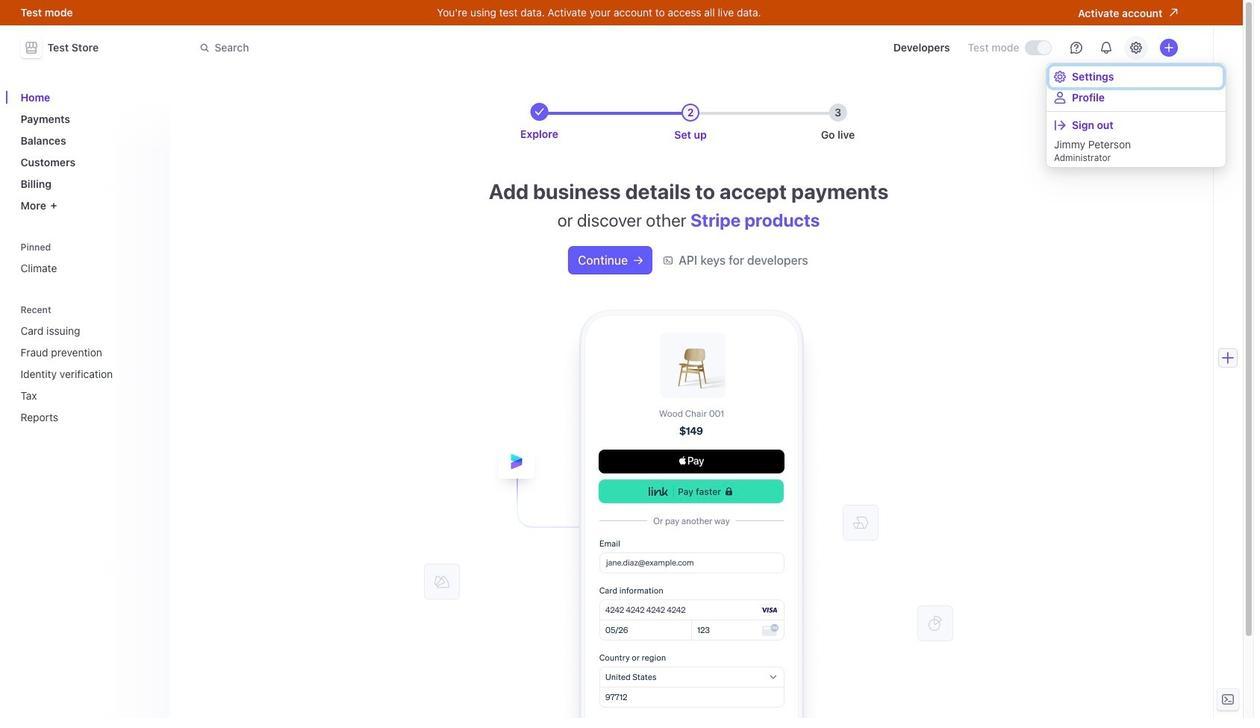 Task type: describe. For each thing, give the bounding box(es) containing it.
edit pins image
[[146, 243, 155, 252]]

Search text field
[[191, 34, 612, 62]]

help image
[[1070, 42, 1082, 54]]

core navigation links element
[[15, 85, 161, 218]]

settings image
[[1130, 42, 1142, 54]]

2 recent element from the top
[[15, 319, 161, 430]]

Test mode checkbox
[[1025, 41, 1051, 55]]



Task type: vqa. For each thing, say whether or not it's contained in the screenshot.
second the Recent element from the bottom
yes



Task type: locate. For each thing, give the bounding box(es) containing it.
pinned element
[[15, 237, 161, 281]]

None search field
[[191, 34, 612, 62]]

menu
[[1047, 63, 1226, 167]]

notifications image
[[1100, 42, 1112, 54]]

menu item
[[1050, 115, 1223, 136]]

recent element
[[15, 300, 161, 430], [15, 319, 161, 430]]

1 recent element from the top
[[15, 300, 161, 430]]

svg image
[[634, 256, 643, 265]]

clear history image
[[146, 306, 155, 315]]



